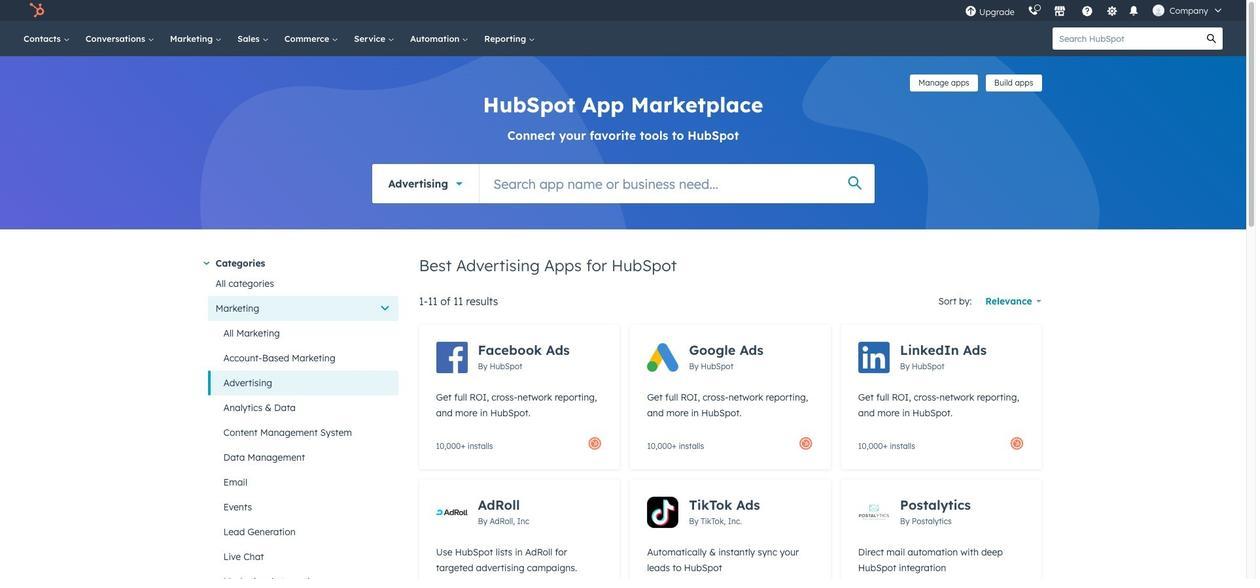 Task type: describe. For each thing, give the bounding box(es) containing it.
jacob simon image
[[1153, 5, 1165, 16]]

Search HubSpot search field
[[1053, 27, 1201, 50]]

Search app name or business need... search field
[[480, 164, 875, 204]]



Task type: locate. For each thing, give the bounding box(es) containing it.
marketplaces image
[[1054, 6, 1066, 18]]

caret image
[[203, 262, 209, 265]]

menu
[[959, 0, 1231, 21]]



Task type: vqa. For each thing, say whether or not it's contained in the screenshot.
Conversations
no



